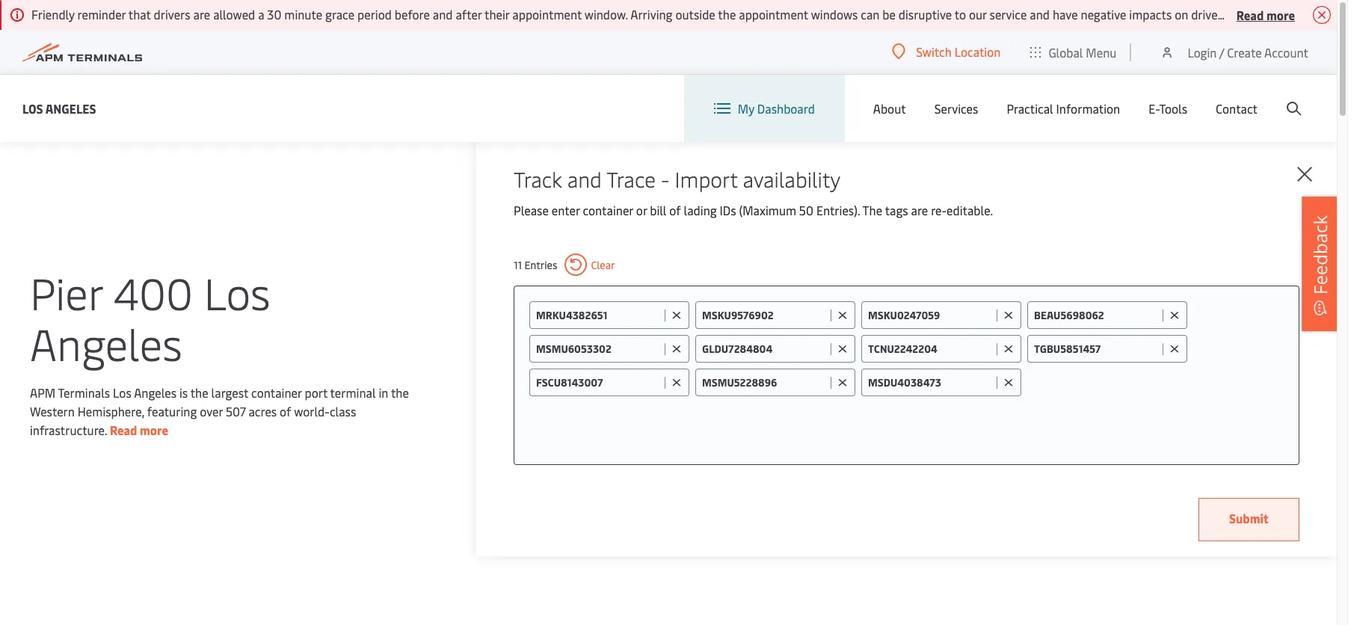 Task type: vqa. For each thing, say whether or not it's contained in the screenshot.
11 ENTRIES
yes



Task type: describe. For each thing, give the bounding box(es) containing it.
arrive
[[1257, 6, 1288, 22]]

1 on from the left
[[1175, 6, 1189, 22]]

ids
[[720, 202, 737, 218]]

or
[[637, 202, 647, 218]]

clear
[[591, 258, 615, 272]]

re-
[[932, 202, 947, 218]]

switch location
[[917, 43, 1001, 60]]

services button
[[935, 75, 979, 142]]

switch
[[917, 43, 952, 60]]

read more button
[[1237, 5, 1296, 24]]

feedback
[[1308, 215, 1333, 295]]

close alert image
[[1314, 6, 1332, 24]]

practical information button
[[1007, 75, 1121, 142]]

2 horizontal spatial and
[[1030, 6, 1050, 22]]

port
[[305, 384, 328, 401]]

(maximum
[[740, 202, 797, 218]]

of inside apm terminals los angeles is the largest container port terminal in the western hemisphere, featuring over 507 acres of world-class infrastructure.
[[280, 403, 291, 419]]

contact button
[[1216, 75, 1258, 142]]

los for terminals
[[113, 384, 131, 401]]

0 horizontal spatial the
[[191, 384, 209, 401]]

global
[[1049, 44, 1084, 60]]

pier 400 los angeles
[[30, 262, 271, 372]]

terminal
[[330, 384, 376, 401]]

read more for read more button
[[1237, 6, 1296, 23]]

switch location button
[[893, 43, 1001, 60]]

angeles for terminals
[[134, 384, 177, 401]]

services
[[935, 100, 979, 117]]

please
[[514, 202, 549, 218]]

global menu button
[[1016, 30, 1132, 74]]

Type or paste your IDs here text field
[[1028, 369, 1285, 396]]

my dashboard
[[738, 100, 815, 117]]

read more link
[[110, 422, 168, 438]]

outside
[[676, 6, 716, 22]]

over
[[200, 403, 223, 419]]

1 horizontal spatial container
[[583, 202, 634, 218]]

contact
[[1216, 100, 1258, 117]]

entries
[[525, 258, 558, 272]]

window.
[[585, 6, 628, 22]]

2 appointment from the left
[[739, 6, 809, 22]]

can
[[861, 6, 880, 22]]

/
[[1220, 44, 1225, 60]]

minute
[[285, 6, 323, 22]]

my
[[738, 100, 755, 117]]

windows
[[811, 6, 858, 22]]

los angeles
[[22, 100, 96, 116]]

friendly
[[31, 6, 75, 22]]

apm terminals los angeles is the largest container port terminal in the western hemisphere, featuring over 507 acres of world-class infrastructure.
[[30, 384, 409, 438]]

our
[[970, 6, 987, 22]]

track and trace - import availability
[[514, 165, 841, 193]]

track
[[514, 165, 562, 193]]

practical
[[1007, 100, 1054, 117]]

bill
[[650, 202, 667, 218]]

0 vertical spatial of
[[670, 202, 681, 218]]

terminals
[[58, 384, 110, 401]]

negative
[[1081, 6, 1127, 22]]

have
[[1053, 6, 1079, 22]]

about
[[874, 100, 907, 117]]

infrastructure.
[[30, 422, 107, 438]]

after
[[456, 6, 482, 22]]

service
[[990, 6, 1027, 22]]

1 vertical spatial are
[[912, 202, 929, 218]]

featuring
[[147, 403, 197, 419]]

entries).
[[817, 202, 860, 218]]

information
[[1057, 100, 1121, 117]]

allowed
[[213, 6, 255, 22]]

reminder
[[78, 6, 126, 22]]

pier
[[30, 262, 103, 321]]

class
[[330, 403, 356, 419]]

los for 400
[[204, 262, 271, 321]]

that
[[128, 6, 151, 22]]

to
[[955, 6, 967, 22]]

acres
[[249, 403, 277, 419]]

2 horizontal spatial the
[[718, 6, 736, 22]]

angeles for 400
[[30, 313, 182, 372]]

read more for read more link
[[110, 422, 168, 438]]

time.
[[1307, 6, 1334, 22]]

about button
[[874, 75, 907, 142]]

the
[[863, 202, 883, 218]]

hemisphere,
[[78, 403, 144, 419]]

period
[[358, 6, 392, 22]]



Task type: locate. For each thing, give the bounding box(es) containing it.
1 vertical spatial more
[[140, 422, 168, 438]]

1 horizontal spatial read more
[[1237, 6, 1296, 23]]

los angeles link
[[22, 99, 96, 118]]

global menu
[[1049, 44, 1117, 60]]

read for read more button
[[1237, 6, 1265, 23]]

400
[[114, 262, 193, 321]]

enter
[[552, 202, 580, 218]]

appointment right their
[[513, 6, 582, 22]]

my dashboard button
[[714, 75, 815, 142]]

1 horizontal spatial more
[[1267, 6, 1296, 23]]

los inside pier 400 los angeles
[[204, 262, 271, 321]]

0 horizontal spatial are
[[193, 6, 210, 22]]

largest
[[211, 384, 249, 401]]

1 vertical spatial angeles
[[30, 313, 182, 372]]

of right acres
[[280, 403, 291, 419]]

and left have
[[1030, 6, 1050, 22]]

is
[[180, 384, 188, 401]]

friendly reminder that drivers are allowed a 30 minute grace period before and after their appointment window. arriving outside the appointment windows can be disruptive to our service and have negative impacts on drivers who arrive on time. dr
[[31, 6, 1349, 22]]

1 horizontal spatial of
[[670, 202, 681, 218]]

0 vertical spatial are
[[193, 6, 210, 22]]

read for read more link
[[110, 422, 137, 438]]

1 horizontal spatial the
[[391, 384, 409, 401]]

0 horizontal spatial los
[[22, 100, 43, 116]]

world-
[[294, 403, 330, 419]]

disruptive
[[899, 6, 952, 22]]

11
[[514, 258, 522, 272]]

on right "impacts"
[[1175, 6, 1189, 22]]

trace
[[607, 165, 656, 193]]

1 horizontal spatial appointment
[[739, 6, 809, 22]]

1 appointment from the left
[[513, 6, 582, 22]]

on left time.
[[1291, 6, 1304, 22]]

e-
[[1149, 100, 1160, 117]]

arriving
[[631, 6, 673, 22]]

dashboard
[[758, 100, 815, 117]]

0 horizontal spatial container
[[251, 384, 302, 401]]

1 drivers from the left
[[154, 6, 191, 22]]

0 horizontal spatial drivers
[[154, 6, 191, 22]]

import
[[675, 165, 738, 193]]

read
[[1237, 6, 1265, 23], [110, 422, 137, 438]]

more
[[1267, 6, 1296, 23], [140, 422, 168, 438]]

0 horizontal spatial appointment
[[513, 6, 582, 22]]

la secondary image
[[85, 381, 347, 605]]

read up login / create account
[[1237, 6, 1265, 23]]

2 horizontal spatial los
[[204, 262, 271, 321]]

1 vertical spatial read more
[[110, 422, 168, 438]]

the right is
[[191, 384, 209, 401]]

and up enter
[[568, 165, 602, 193]]

0 vertical spatial angeles
[[45, 100, 96, 116]]

read more up login / create account
[[1237, 6, 1296, 23]]

in
[[379, 384, 389, 401]]

are left the allowed
[[193, 6, 210, 22]]

0 vertical spatial read more
[[1237, 6, 1296, 23]]

their
[[485, 6, 510, 22]]

los inside apm terminals los angeles is the largest container port terminal in the western hemisphere, featuring over 507 acres of world-class infrastructure.
[[113, 384, 131, 401]]

lading
[[684, 202, 717, 218]]

be
[[883, 6, 896, 22]]

login
[[1188, 44, 1217, 60]]

account
[[1265, 44, 1309, 60]]

appointment
[[513, 6, 582, 22], [739, 6, 809, 22]]

who
[[1231, 6, 1254, 22]]

507
[[226, 403, 246, 419]]

0 vertical spatial read
[[1237, 6, 1265, 23]]

0 horizontal spatial read
[[110, 422, 137, 438]]

0 horizontal spatial read more
[[110, 422, 168, 438]]

los
[[22, 100, 43, 116], [204, 262, 271, 321], [113, 384, 131, 401]]

drivers right the that
[[154, 6, 191, 22]]

a
[[258, 6, 264, 22]]

the right the 'outside'
[[718, 6, 736, 22]]

1 horizontal spatial and
[[568, 165, 602, 193]]

0 horizontal spatial of
[[280, 403, 291, 419]]

availability
[[743, 165, 841, 193]]

drivers left who
[[1192, 6, 1229, 22]]

menu
[[1087, 44, 1117, 60]]

30
[[267, 6, 282, 22]]

and
[[433, 6, 453, 22], [1030, 6, 1050, 22], [568, 165, 602, 193]]

1 vertical spatial container
[[251, 384, 302, 401]]

e-tools
[[1149, 100, 1188, 117]]

are left re-
[[912, 202, 929, 218]]

impacts
[[1130, 6, 1173, 22]]

clear button
[[565, 254, 615, 276]]

of
[[670, 202, 681, 218], [280, 403, 291, 419]]

practical information
[[1007, 100, 1121, 117]]

and left after
[[433, 6, 453, 22]]

location
[[955, 43, 1001, 60]]

0 vertical spatial more
[[1267, 6, 1296, 23]]

1 vertical spatial los
[[204, 262, 271, 321]]

0 horizontal spatial and
[[433, 6, 453, 22]]

dr
[[1336, 6, 1349, 22]]

-
[[661, 165, 670, 193]]

container up acres
[[251, 384, 302, 401]]

more down featuring
[[140, 422, 168, 438]]

tags
[[886, 202, 909, 218]]

read more down hemisphere,
[[110, 422, 168, 438]]

more for read more button
[[1267, 6, 1296, 23]]

0 horizontal spatial more
[[140, 422, 168, 438]]

angeles inside apm terminals los angeles is the largest container port terminal in the western hemisphere, featuring over 507 acres of world-class infrastructure.
[[134, 384, 177, 401]]

1 horizontal spatial los
[[113, 384, 131, 401]]

apm
[[30, 384, 55, 401]]

read down hemisphere,
[[110, 422, 137, 438]]

appointment left windows on the right of page
[[739, 6, 809, 22]]

the
[[718, 6, 736, 22], [191, 384, 209, 401], [391, 384, 409, 401]]

e-tools button
[[1149, 75, 1188, 142]]

before
[[395, 6, 430, 22]]

submit
[[1230, 510, 1270, 527]]

container left or on the top left of page
[[583, 202, 634, 218]]

create
[[1228, 44, 1263, 60]]

50
[[800, 202, 814, 218]]

read more
[[1237, 6, 1296, 23], [110, 422, 168, 438]]

2 on from the left
[[1291, 6, 1304, 22]]

2 vertical spatial angeles
[[134, 384, 177, 401]]

1 horizontal spatial read
[[1237, 6, 1265, 23]]

the right in
[[391, 384, 409, 401]]

1 horizontal spatial are
[[912, 202, 929, 218]]

more for read more link
[[140, 422, 168, 438]]

western
[[30, 403, 75, 419]]

of right bill
[[670, 202, 681, 218]]

11 entries
[[514, 258, 558, 272]]

2 vertical spatial los
[[113, 384, 131, 401]]

read inside button
[[1237, 6, 1265, 23]]

0 vertical spatial los
[[22, 100, 43, 116]]

angeles inside pier 400 los angeles
[[30, 313, 182, 372]]

editable.
[[947, 202, 994, 218]]

Entered ID text field
[[703, 308, 827, 322], [869, 308, 994, 322], [869, 342, 994, 356], [869, 376, 994, 390]]

container inside apm terminals los angeles is the largest container port terminal in the western hemisphere, featuring over 507 acres of world-class infrastructure.
[[251, 384, 302, 401]]

login / create account
[[1188, 44, 1309, 60]]

0 vertical spatial container
[[583, 202, 634, 218]]

feedback button
[[1302, 197, 1340, 331]]

1 vertical spatial read
[[110, 422, 137, 438]]

more inside button
[[1267, 6, 1296, 23]]

on
[[1175, 6, 1189, 22], [1291, 6, 1304, 22]]

drivers
[[154, 6, 191, 22], [1192, 6, 1229, 22]]

login / create account link
[[1161, 30, 1309, 74]]

1 vertical spatial of
[[280, 403, 291, 419]]

grace
[[325, 6, 355, 22]]

0 horizontal spatial on
[[1175, 6, 1189, 22]]

2 drivers from the left
[[1192, 6, 1229, 22]]

more up the account
[[1267, 6, 1296, 23]]

angeles
[[45, 100, 96, 116], [30, 313, 182, 372], [134, 384, 177, 401]]

tools
[[1160, 100, 1188, 117]]

1 horizontal spatial on
[[1291, 6, 1304, 22]]

1 horizontal spatial drivers
[[1192, 6, 1229, 22]]

Entered ID text field
[[536, 308, 661, 322], [1035, 308, 1160, 322], [536, 342, 661, 356], [703, 342, 827, 356], [1035, 342, 1160, 356], [536, 376, 661, 390], [703, 376, 827, 390]]



